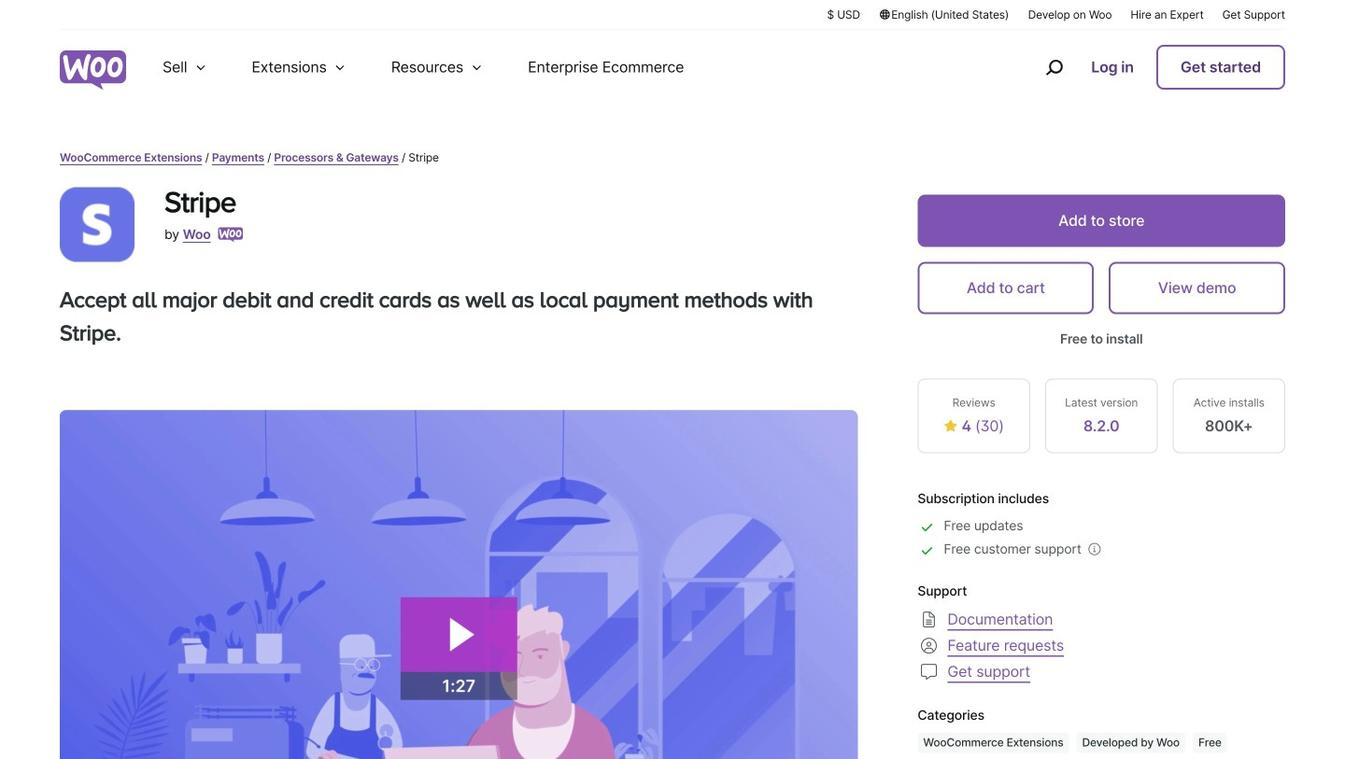 Task type: describe. For each thing, give the bounding box(es) containing it.
developed by woocommerce image
[[218, 227, 244, 242]]

file lines image
[[918, 609, 940, 631]]

breadcrumb element
[[60, 150, 1286, 166]]

product icon image
[[60, 187, 135, 262]]



Task type: locate. For each thing, give the bounding box(es) containing it.
search image
[[1039, 52, 1069, 82]]

service navigation menu element
[[1006, 37, 1286, 98]]

message image
[[918, 661, 940, 684]]

circle user image
[[918, 635, 940, 657]]

extra information image
[[1086, 541, 1104, 559]]



Task type: vqa. For each thing, say whether or not it's contained in the screenshot.
'Product Icon'
yes



